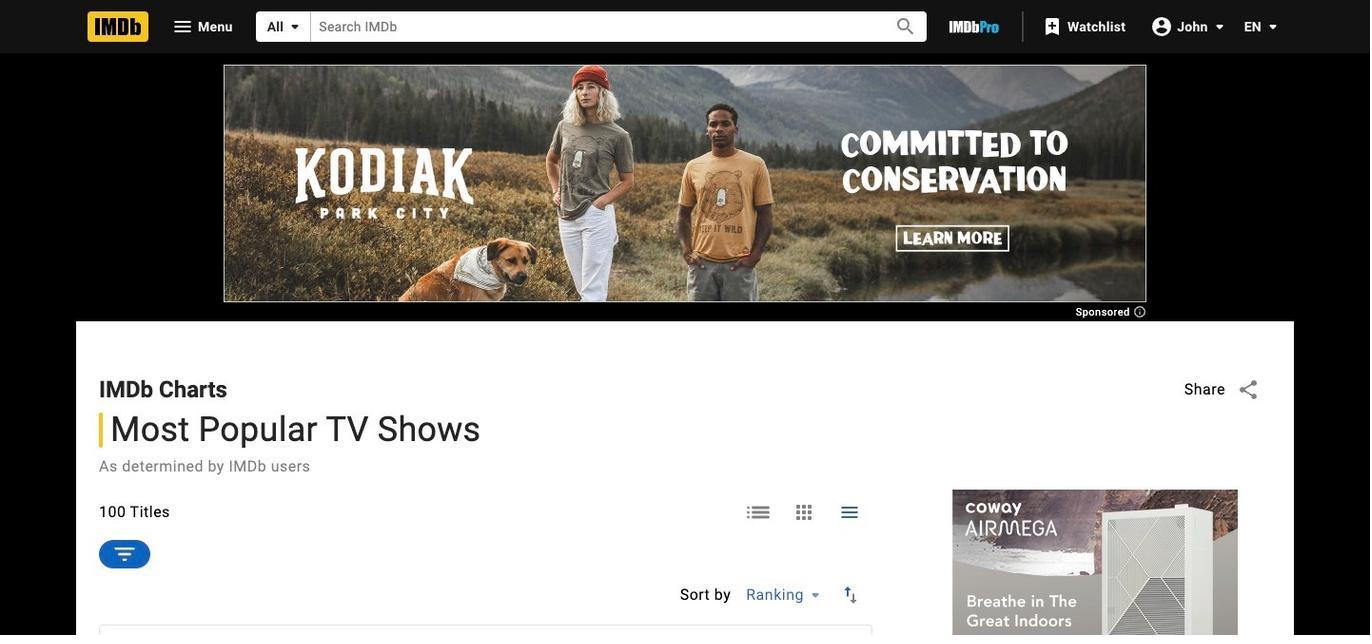 Task type: vqa. For each thing, say whether or not it's contained in the screenshot.
first arrow drop down image
yes



Task type: describe. For each thing, give the bounding box(es) containing it.
change sort by direction image
[[839, 584, 862, 607]]

0 horizontal spatial arrow drop down image
[[1208, 15, 1231, 38]]

home image
[[88, 11, 148, 42]]

account circle image
[[1151, 15, 1173, 38]]

submit search image
[[895, 16, 918, 38]]

watchlist image
[[1041, 15, 1064, 38]]

selected:  compact view image
[[839, 501, 861, 524]]

1 horizontal spatial arrow drop down image
[[1262, 15, 1285, 38]]

filter image
[[111, 541, 138, 568]]

share on social media image
[[1237, 379, 1260, 402]]



Task type: locate. For each thing, give the bounding box(es) containing it.
None field
[[311, 12, 873, 42]]

0 horizontal spatial arrow drop down image
[[284, 15, 307, 38]]

grid view image
[[793, 501, 816, 524]]

menu image
[[171, 15, 194, 38]]

1 vertical spatial arrow drop down image
[[804, 584, 827, 607]]

1 horizontal spatial arrow drop down image
[[804, 584, 827, 607]]

0 vertical spatial arrow drop down image
[[284, 15, 307, 38]]

arrow drop down image
[[284, 15, 307, 38], [804, 584, 827, 607]]

None search field
[[256, 11, 927, 42]]

Search IMDb text field
[[311, 12, 873, 42]]

arrow drop down image
[[1208, 15, 1231, 38], [1262, 15, 1285, 38]]

detailed view image
[[747, 501, 770, 524]]



